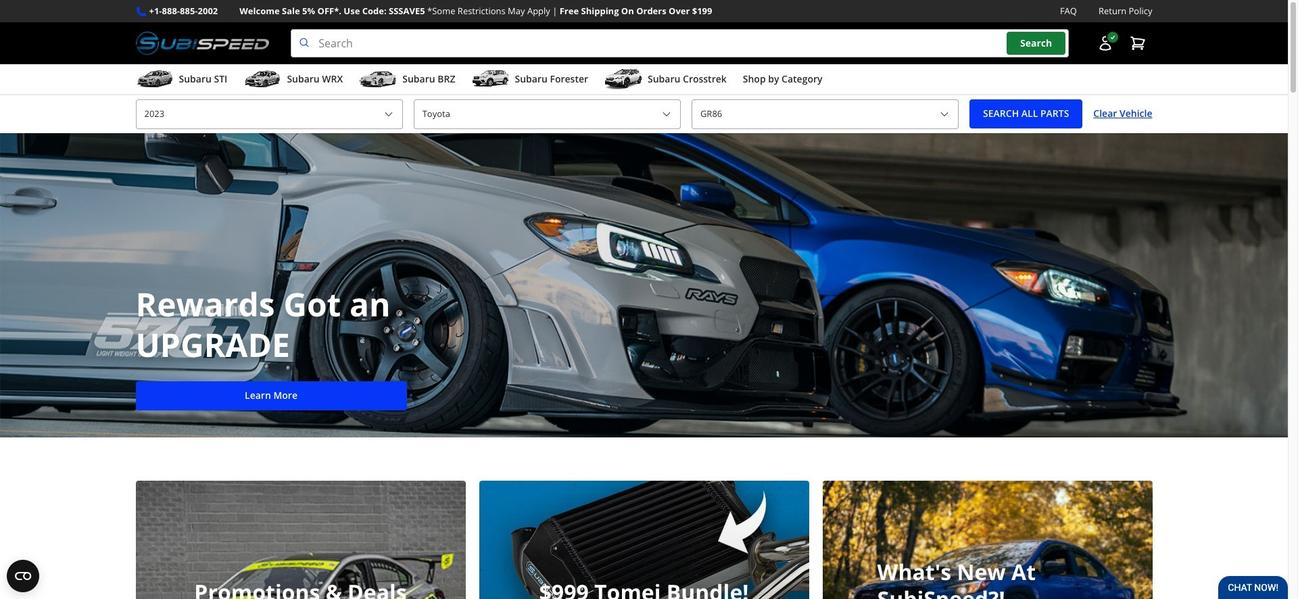 Task type: vqa. For each thing, say whether or not it's contained in the screenshot.
Grimmspeed Front License Plate Relocation Kit - 2018-2021 Subaru WRX / STI / 2010-2013 Legacy / 2013-2016 Scion FR-S / 2013-2021 Subaru BRZ / 2017-2021 Toyota 86 image
no



Task type: locate. For each thing, give the bounding box(es) containing it.
a subaru sti thumbnail image image
[[136, 69, 173, 89]]

select make image
[[661, 109, 672, 120]]

a subaru brz thumbnail image image
[[359, 69, 397, 89]]

search input field
[[291, 29, 1069, 58]]

earn rewards image
[[822, 480, 1152, 599]]

open widget image
[[7, 560, 39, 592]]

rewards program image
[[0, 133, 1288, 437]]

select year image
[[383, 109, 394, 120]]

a subaru crosstrek thumbnail image image
[[604, 69, 642, 89]]

subispeed logo image
[[136, 29, 269, 58]]

coilovers image
[[479, 480, 809, 599]]



Task type: describe. For each thing, give the bounding box(es) containing it.
Select Year button
[[136, 99, 403, 129]]

Select Model button
[[692, 99, 959, 129]]

select model image
[[939, 109, 950, 120]]

a subaru wrx thumbnail image image
[[244, 69, 282, 89]]

a subaru forester thumbnail image image
[[472, 69, 509, 89]]

Select Make button
[[414, 99, 681, 129]]

deals image
[[136, 480, 465, 599]]

button image
[[1097, 35, 1113, 51]]



